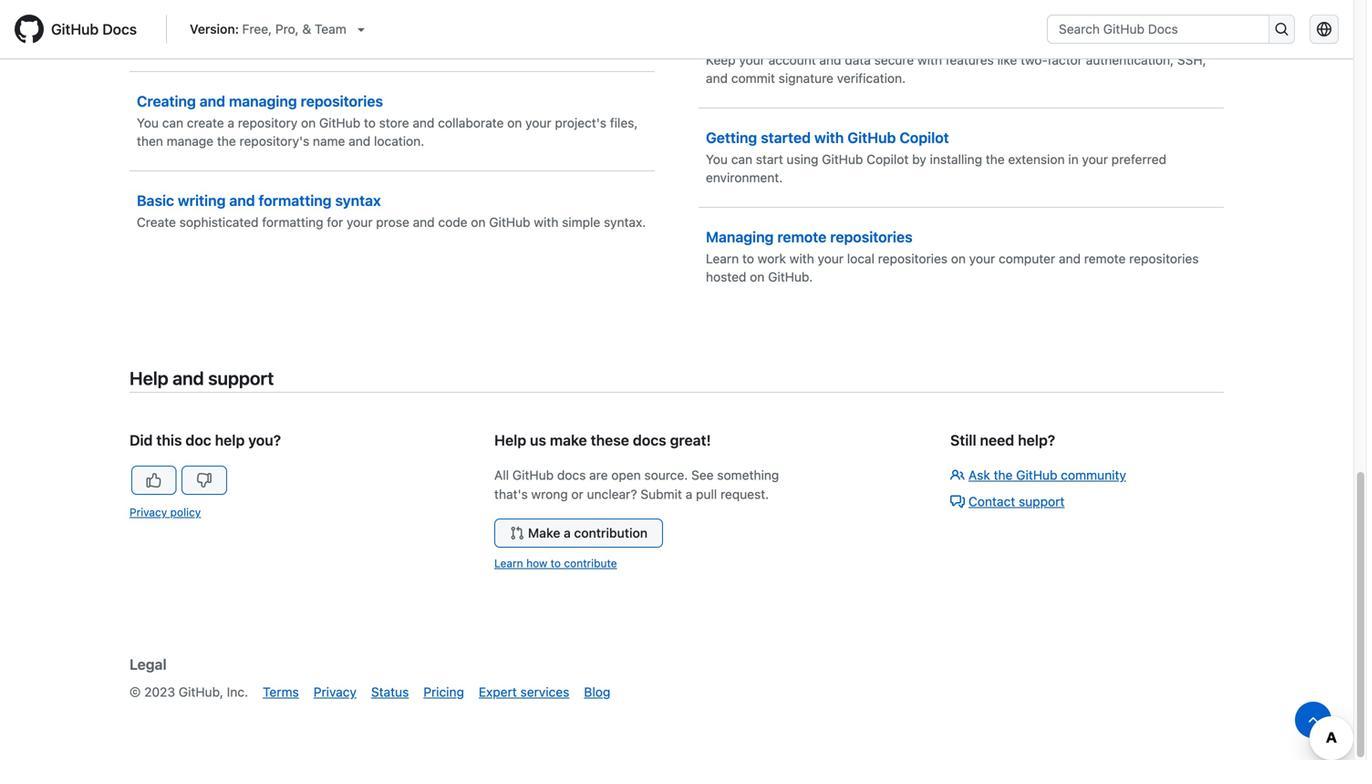 Task type: describe. For each thing, give the bounding box(es) containing it.
you can connect to github using the secure shell protocol (ssh), which provides a secure channel over an unsecured network. link
[[137, 0, 648, 66]]

unsecured
[[276, 34, 338, 49]]

local
[[847, 251, 875, 266]]

computer
[[999, 251, 1055, 266]]

community
[[1061, 468, 1126, 483]]

github docs
[[51, 21, 137, 38]]

with inside managing remote repositories learn to work with your local repositories on your computer and remote repositories hosted on github.
[[790, 251, 814, 266]]

submit
[[641, 487, 682, 502]]

over
[[230, 34, 255, 49]]

contact support
[[969, 494, 1065, 510]]

store
[[379, 116, 409, 131]]

preferred
[[1112, 152, 1167, 167]]

create
[[137, 215, 176, 230]]

0 vertical spatial formatting
[[259, 192, 332, 209]]

contact
[[969, 494, 1015, 510]]

make
[[528, 526, 560, 541]]

keep
[[706, 53, 736, 68]]

manage
[[167, 134, 214, 149]]

this
[[156, 432, 182, 449]]

for
[[327, 215, 343, 230]]

your left computer on the top of the page
[[969, 251, 995, 266]]

learn inside managing remote repositories learn to work with your local repositories on your computer and remote repositories hosted on github.
[[706, 251, 739, 266]]

still
[[950, 432, 976, 449]]

ask the github community link
[[950, 468, 1126, 483]]

network.
[[342, 34, 393, 49]]

© 2023 github, inc.
[[130, 685, 248, 700]]

keep your account and data secure with features like two-factor authentication, ssh, and commit signature verification. link
[[706, 15, 1217, 102]]

status link
[[371, 685, 409, 700]]

1 vertical spatial support
[[1019, 494, 1065, 510]]

still need help?
[[950, 432, 1055, 449]]

features
[[946, 53, 994, 68]]

expert services
[[479, 685, 569, 700]]

your inside basic writing and formatting syntax create sophisticated formatting for your prose and code on github with simple syntax.
[[347, 215, 373, 230]]

legal
[[130, 656, 167, 674]]

on right collaborate
[[507, 116, 522, 131]]

or
[[571, 487, 584, 502]]

project's
[[555, 116, 607, 131]]

managing
[[706, 229, 774, 246]]

account
[[769, 53, 816, 68]]

you inside getting started with github copilot you can start using github copilot by installing the extension in your preferred environment.
[[706, 152, 728, 167]]

contribution
[[574, 526, 648, 541]]

and right store
[[413, 116, 435, 131]]

factor
[[1048, 53, 1083, 68]]

extension
[[1008, 152, 1065, 167]]

syntax.
[[604, 215, 646, 230]]

github left docs
[[51, 21, 99, 38]]

learn how to contribute
[[494, 557, 617, 570]]

©
[[130, 685, 141, 700]]

code
[[438, 215, 468, 230]]

that's
[[494, 487, 528, 502]]

contribute
[[564, 557, 617, 570]]

connect
[[187, 16, 235, 31]]

sophisticated
[[179, 215, 259, 230]]

open
[[611, 468, 641, 483]]

managing
[[229, 93, 297, 110]]

inc.
[[227, 685, 248, 700]]

terms
[[263, 685, 299, 700]]

pricing
[[423, 685, 464, 700]]

did this doc help you?
[[130, 432, 281, 449]]

environment.
[[706, 170, 783, 185]]

doc
[[186, 432, 211, 449]]

0 vertical spatial copilot
[[900, 129, 949, 147]]

ask
[[969, 468, 990, 483]]

privacy for privacy
[[314, 685, 357, 700]]

like
[[997, 53, 1017, 68]]

started
[[761, 129, 811, 147]]

status
[[371, 685, 409, 700]]

help us make these docs great!
[[494, 432, 711, 449]]

help?
[[1018, 432, 1055, 449]]

and left code
[[413, 215, 435, 230]]

services
[[520, 685, 569, 700]]

pro,
[[275, 21, 299, 36]]

collaborate
[[438, 116, 504, 131]]

pricing link
[[423, 685, 464, 700]]

and up sophisticated on the top left of the page
[[229, 192, 255, 209]]

help and support
[[130, 368, 274, 389]]

basic writing and formatting syntax create sophisticated formatting for your prose and code on github with simple syntax.
[[137, 192, 646, 230]]

the right ask
[[994, 468, 1013, 483]]

work
[[758, 251, 786, 266]]

location.
[[374, 134, 424, 149]]

with inside keep your account and data secure with features like two-factor authentication, ssh, and commit signature verification.
[[918, 53, 942, 68]]

you can connect to github using the secure shell protocol (ssh), which provides a secure channel over an unsecured network.
[[137, 16, 626, 49]]

to inside managing remote repositories learn to work with your local repositories on your computer and remote repositories hosted on github.
[[742, 251, 754, 266]]

are
[[589, 468, 608, 483]]

and inside managing remote repositories learn to work with your local repositories on your computer and remote repositories hosted on github.
[[1059, 251, 1081, 266]]

two-
[[1021, 53, 1048, 68]]

help for help us make these docs great!
[[494, 432, 526, 449]]

and up doc
[[173, 368, 204, 389]]

to inside creating and managing repositories you can create a repository on github to store and collaborate on your project's files, then manage the repository's name and location.
[[364, 116, 376, 131]]

github inside all github docs are open source. see something that's wrong or unclear? submit a pull request.
[[512, 468, 554, 483]]

secure inside keep your account and data secure with features like two-factor authentication, ssh, and commit signature verification.
[[874, 53, 914, 68]]

you inside you can connect to github using the secure shell protocol (ssh), which provides a secure channel over an unsecured network.
[[137, 16, 159, 31]]

0 horizontal spatial learn
[[494, 557, 523, 570]]

prose
[[376, 215, 409, 230]]

on down 'work'
[[750, 270, 765, 285]]

team
[[315, 21, 346, 36]]

on left computer on the top of the page
[[951, 251, 966, 266]]

docs inside all github docs are open source. see something that's wrong or unclear? submit a pull request.
[[557, 468, 586, 483]]

an
[[259, 34, 273, 49]]

provides
[[565, 16, 616, 31]]

ask the github community
[[969, 468, 1126, 483]]

&
[[302, 21, 311, 36]]

help for help and support
[[130, 368, 168, 389]]

hosted
[[706, 270, 746, 285]]

can inside creating and managing repositories you can create a repository on github to store and collaborate on your project's files, then manage the repository's name and location.
[[162, 116, 183, 131]]

blog link
[[584, 685, 610, 700]]

select language: current language is english image
[[1317, 22, 1332, 36]]

0 horizontal spatial remote
[[777, 229, 827, 246]]

to right "how"
[[551, 557, 561, 570]]

1 horizontal spatial docs
[[633, 432, 666, 449]]

the inside creating and managing repositories you can create a repository on github to store and collaborate on your project's files, then manage the repository's name and location.
[[217, 134, 236, 149]]

the inside getting started with github copilot you can start using github copilot by installing the extension in your preferred environment.
[[986, 152, 1005, 167]]

a inside you can connect to github using the secure shell protocol (ssh), which provides a secure channel over an unsecured network.
[[619, 16, 626, 31]]

docs
[[102, 21, 137, 38]]

authentication,
[[1086, 53, 1174, 68]]

help
[[215, 432, 245, 449]]

contact support link
[[950, 494, 1065, 510]]

and right name
[[349, 134, 371, 149]]

did this doc help you? option group
[[130, 466, 381, 495]]

your inside getting started with github copilot you can start using github copilot by installing the extension in your preferred environment.
[[1082, 152, 1108, 167]]

terms link
[[263, 685, 299, 700]]



Task type: locate. For each thing, give the bounding box(es) containing it.
can
[[162, 16, 183, 31], [162, 116, 183, 131], [731, 152, 753, 167]]

a left pull
[[686, 487, 692, 502]]

a right make at the bottom left of the page
[[564, 526, 571, 541]]

1 horizontal spatial learn
[[706, 251, 739, 266]]

policy
[[170, 506, 201, 519]]

privacy
[[130, 506, 167, 519], [314, 685, 357, 700]]

the inside you can connect to github using the secure shell protocol (ssh), which provides a secure channel over an unsecured network.
[[333, 16, 352, 31]]

1 vertical spatial you
[[137, 116, 159, 131]]

0 vertical spatial can
[[162, 16, 183, 31]]

2 vertical spatial you
[[706, 152, 728, 167]]

learn left "how"
[[494, 557, 523, 570]]

formatting
[[259, 192, 332, 209], [262, 215, 323, 230]]

on
[[301, 116, 316, 131], [507, 116, 522, 131], [471, 215, 486, 230], [951, 251, 966, 266], [750, 270, 765, 285]]

to left store
[[364, 116, 376, 131]]

help left us
[[494, 432, 526, 449]]

creating
[[137, 93, 196, 110]]

can up environment.
[[731, 152, 753, 167]]

on up name
[[301, 116, 316, 131]]

0 horizontal spatial docs
[[557, 468, 586, 483]]

and left data
[[819, 53, 841, 68]]

and
[[819, 53, 841, 68], [706, 71, 728, 86], [200, 93, 225, 110], [413, 116, 435, 131], [349, 134, 371, 149], [229, 192, 255, 209], [413, 215, 435, 230], [1059, 251, 1081, 266], [173, 368, 204, 389]]

to down managing
[[742, 251, 754, 266]]

github inside creating and managing repositories you can create a repository on github to store and collaborate on your project's files, then manage the repository's name and location.
[[319, 116, 360, 131]]

formatting up for
[[259, 192, 332, 209]]

on right code
[[471, 215, 486, 230]]

your left project's
[[525, 116, 551, 131]]

0 vertical spatial support
[[208, 368, 274, 389]]

blog
[[584, 685, 610, 700]]

using up unsecured
[[298, 16, 330, 31]]

how
[[526, 557, 547, 570]]

to inside you can connect to github using the secure shell protocol (ssh), which provides a secure channel over an unsecured network.
[[238, 16, 250, 31]]

learn up hosted
[[706, 251, 739, 266]]

1 vertical spatial docs
[[557, 468, 586, 483]]

1 vertical spatial help
[[494, 432, 526, 449]]

a
[[619, 16, 626, 31], [227, 116, 234, 131], [686, 487, 692, 502], [564, 526, 571, 541]]

github up contact support
[[1016, 468, 1058, 483]]

1 vertical spatial privacy
[[314, 685, 357, 700]]

the left triangle down image
[[333, 16, 352, 31]]

great!
[[670, 432, 711, 449]]

using inside getting started with github copilot you can start using github copilot by installing the extension in your preferred environment.
[[787, 152, 818, 167]]

copilot left by
[[867, 152, 909, 167]]

0 vertical spatial you
[[137, 16, 159, 31]]

with right started
[[814, 129, 844, 147]]

with inside basic writing and formatting syntax create sophisticated formatting for your prose and code on github with simple syntax.
[[534, 215, 559, 230]]

the right installing
[[986, 152, 1005, 167]]

verification.
[[837, 71, 906, 86]]

1 horizontal spatial using
[[787, 152, 818, 167]]

you up then
[[137, 116, 159, 131]]

and down keep
[[706, 71, 728, 86]]

expert services link
[[479, 685, 569, 700]]

1 vertical spatial secure
[[874, 53, 914, 68]]

None search field
[[1047, 15, 1295, 44]]

channel
[[180, 34, 226, 49]]

help up did
[[130, 368, 168, 389]]

2023
[[144, 685, 175, 700]]

0 vertical spatial docs
[[633, 432, 666, 449]]

repository
[[238, 116, 298, 131]]

can down creating
[[162, 116, 183, 131]]

a inside all github docs are open source. see something that's wrong or unclear? submit a pull request.
[[686, 487, 692, 502]]

github up name
[[319, 116, 360, 131]]

ssh,
[[1177, 53, 1206, 68]]

the down create
[[217, 134, 236, 149]]

0 vertical spatial help
[[130, 368, 168, 389]]

github inside you can connect to github using the secure shell protocol (ssh), which provides a secure channel over an unsecured network.
[[253, 16, 295, 31]]

learn
[[706, 251, 739, 266], [494, 557, 523, 570]]

1 vertical spatial learn
[[494, 557, 523, 570]]

1 horizontal spatial help
[[494, 432, 526, 449]]

you inside creating and managing repositories you can create a repository on github to store and collaborate on your project's files, then manage the repository's name and location.
[[137, 116, 159, 131]]

secure inside you can connect to github using the secure shell protocol (ssh), which provides a secure channel over an unsecured network.
[[137, 34, 177, 49]]

keep your account and data secure with features like two-factor authentication, ssh, and commit signature verification.
[[706, 53, 1206, 86]]

and right computer on the top of the page
[[1059, 251, 1081, 266]]

these
[[591, 432, 629, 449]]

make a contribution link
[[494, 519, 663, 548]]

protocol
[[433, 16, 482, 31]]

pull
[[696, 487, 717, 502]]

repositories
[[301, 93, 383, 110], [830, 229, 913, 246], [878, 251, 948, 266], [1129, 251, 1199, 266]]

installing
[[930, 152, 982, 167]]

something
[[717, 468, 779, 483]]

1 vertical spatial can
[[162, 116, 183, 131]]

see
[[691, 468, 714, 483]]

privacy for privacy policy
[[130, 506, 167, 519]]

your
[[739, 53, 765, 68], [525, 116, 551, 131], [1082, 152, 1108, 167], [347, 215, 373, 230], [818, 251, 844, 266], [969, 251, 995, 266]]

managing remote repositories learn to work with your local repositories on your computer and remote repositories hosted on github.
[[706, 229, 1199, 285]]

0 horizontal spatial privacy
[[130, 506, 167, 519]]

0 vertical spatial secure
[[137, 34, 177, 49]]

in
[[1068, 152, 1079, 167]]

data
[[845, 53, 871, 68]]

a inside creating and managing repositories you can create a repository on github to store and collaborate on your project's files, then manage the repository's name and location.
[[227, 116, 234, 131]]

expert
[[479, 685, 517, 700]]

0 horizontal spatial help
[[130, 368, 168, 389]]

source.
[[644, 468, 688, 483]]

triangle down image
[[354, 22, 368, 36]]

1 horizontal spatial support
[[1019, 494, 1065, 510]]

copilot up by
[[900, 129, 949, 147]]

github docs link
[[15, 15, 152, 44]]

repository's
[[239, 134, 309, 149]]

your left local
[[818, 251, 844, 266]]

a right create
[[227, 116, 234, 131]]

Search GitHub Docs search field
[[1048, 16, 1269, 43]]

getting
[[706, 129, 757, 147]]

your inside creating and managing repositories you can create a repository on github to store and collaborate on your project's files, then manage the repository's name and location.
[[525, 116, 551, 131]]

0 vertical spatial remote
[[777, 229, 827, 246]]

all github docs are open source. see something that's wrong or unclear? submit a pull request.
[[494, 468, 779, 502]]

you?
[[248, 432, 281, 449]]

search image
[[1275, 22, 1289, 36]]

0 vertical spatial privacy
[[130, 506, 167, 519]]

github up wrong
[[512, 468, 554, 483]]

and up create
[[200, 93, 225, 110]]

scroll to top image
[[1306, 713, 1321, 728]]

privacy policy link
[[130, 506, 201, 519]]

make
[[550, 432, 587, 449]]

tooltip
[[1295, 702, 1332, 739]]

0 vertical spatial learn
[[706, 251, 739, 266]]

privacy right terms link
[[314, 685, 357, 700]]

docs up or
[[557, 468, 586, 483]]

your up commit
[[739, 53, 765, 68]]

your down syntax
[[347, 215, 373, 230]]

creating and managing repositories you can create a repository on github to store and collaborate on your project's files, then manage the repository's name and location.
[[137, 93, 638, 149]]

0 vertical spatial using
[[298, 16, 330, 31]]

1 vertical spatial copilot
[[867, 152, 909, 167]]

start
[[756, 152, 783, 167]]

wrong
[[531, 487, 568, 502]]

docs up source.
[[633, 432, 666, 449]]

formatting left for
[[262, 215, 323, 230]]

using down started
[[787, 152, 818, 167]]

with inside getting started with github copilot you can start using github copilot by installing the extension in your preferred environment.
[[814, 129, 844, 147]]

remote right computer on the top of the page
[[1084, 251, 1126, 266]]

to up over
[[238, 16, 250, 31]]

shell
[[401, 16, 429, 31]]

version:
[[190, 21, 239, 36]]

privacy left policy
[[130, 506, 167, 519]]

with left simple
[[534, 215, 559, 230]]

syntax
[[335, 192, 381, 209]]

secure left channel on the top of page
[[137, 34, 177, 49]]

files,
[[610, 116, 638, 131]]

by
[[912, 152, 926, 167]]

support down ask the github community link at the right of page
[[1019, 494, 1065, 510]]

repositories inside creating and managing repositories you can create a repository on github to store and collaborate on your project's files, then manage the repository's name and location.
[[301, 93, 383, 110]]

github inside basic writing and formatting syntax create sophisticated formatting for your prose and code on github with simple syntax.
[[489, 215, 530, 230]]

github down verification.
[[848, 129, 896, 147]]

0 horizontal spatial secure
[[137, 34, 177, 49]]

support up 'help'
[[208, 368, 274, 389]]

1 horizontal spatial remote
[[1084, 251, 1126, 266]]

with up github.
[[790, 251, 814, 266]]

github right code
[[489, 215, 530, 230]]

2 vertical spatial can
[[731, 152, 753, 167]]

the
[[333, 16, 352, 31], [217, 134, 236, 149], [986, 152, 1005, 167], [994, 468, 1013, 483]]

make a contribution
[[528, 526, 648, 541]]

on inside basic writing and formatting syntax create sophisticated formatting for your prose and code on github with simple syntax.
[[471, 215, 486, 230]]

your right in
[[1082, 152, 1108, 167]]

a right provides
[[619, 16, 626, 31]]

secure up verification.
[[874, 53, 914, 68]]

privacy policy
[[130, 506, 201, 519]]

remote up 'work'
[[777, 229, 827, 246]]

1 vertical spatial using
[[787, 152, 818, 167]]

github up an
[[253, 16, 295, 31]]

signature
[[779, 71, 834, 86]]

privacy link
[[314, 685, 357, 700]]

secure
[[356, 16, 397, 31]]

you left connect
[[137, 16, 159, 31]]

github right start in the top right of the page
[[822, 152, 863, 167]]

you down getting
[[706, 152, 728, 167]]

1 horizontal spatial privacy
[[314, 685, 357, 700]]

can up channel on the top of page
[[162, 16, 183, 31]]

(ssh),
[[485, 16, 524, 31]]

can inside getting started with github copilot you can start using github copilot by installing the extension in your preferred environment.
[[731, 152, 753, 167]]

1 vertical spatial remote
[[1084, 251, 1126, 266]]

0 horizontal spatial using
[[298, 16, 330, 31]]

writing
[[178, 192, 226, 209]]

with left features
[[918, 53, 942, 68]]

all
[[494, 468, 509, 483]]

0 horizontal spatial support
[[208, 368, 274, 389]]

using inside you can connect to github using the secure shell protocol (ssh), which provides a secure channel over an unsecured network.
[[298, 16, 330, 31]]

1 vertical spatial formatting
[[262, 215, 323, 230]]

simple
[[562, 215, 600, 230]]

which
[[527, 16, 562, 31]]

docs
[[633, 432, 666, 449], [557, 468, 586, 483]]

1 horizontal spatial secure
[[874, 53, 914, 68]]

can inside you can connect to github using the secure shell protocol (ssh), which provides a secure channel over an unsecured network.
[[162, 16, 183, 31]]

your inside keep your account and data secure with features like two-factor authentication, ssh, and commit signature verification.
[[739, 53, 765, 68]]



Task type: vqa. For each thing, say whether or not it's contained in the screenshot.
the left variables
no



